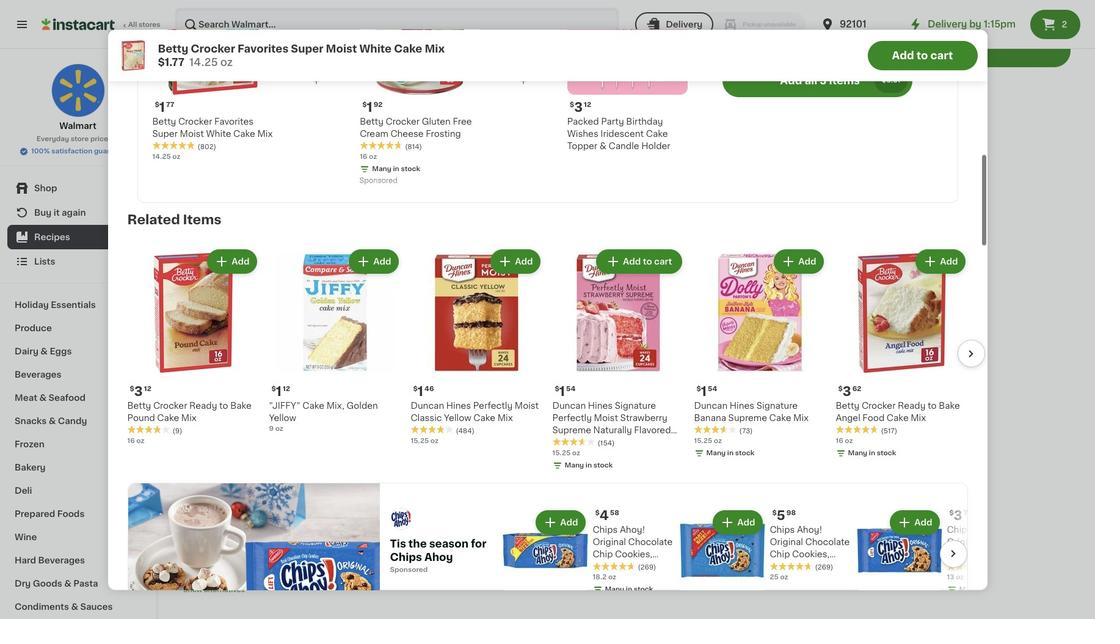 Task type: locate. For each thing, give the bounding box(es) containing it.
chips inside chips ahoy! original chocolate chip cookies, family size
[[593, 526, 618, 535]]

for
[[471, 540, 487, 549]]

add button
[[209, 251, 256, 273], [350, 251, 398, 273], [492, 251, 539, 273], [776, 251, 823, 273], [918, 251, 965, 273], [537, 512, 585, 534], [715, 512, 762, 534], [892, 512, 939, 534]]

1 cookies, from the left
[[616, 551, 653, 559]]

cup for 1
[[189, 536, 206, 545]]

& for seafood
[[39, 394, 47, 402]]

ounce down frosting
[[705, 262, 733, 271]]

beverages down dairy & eggs at the left bottom
[[15, 370, 61, 379]]

delivery button
[[636, 12, 714, 37]]

recipes
[[34, 233, 70, 241]]

cake inside betty crocker ready to bake angel food cake mix
[[887, 414, 909, 422]]

ingredients
[[183, 30, 262, 43]]

bake inside betty crocker ready to bake pound cake mix
[[231, 402, 252, 410]]

golden
[[347, 402, 378, 410]]

increment quantity image for wesson vegetable oil
[[399, 510, 414, 524]]

1 vertical spatial 4
[[600, 510, 609, 523]]

product group containing 16 drops yellow food coloring, or as needed
[[575, 96, 680, 309]]

$ 3 12 up pound
[[130, 385, 151, 398]]

mix inside 1 18.25-ounce package white cake mix betty crocker favorites super moist white cake mix $1.77 show alternatives
[[183, 287, 199, 295]]

0 horizontal spatial $ 3 12
[[130, 385, 151, 398]]

16 up colors,
[[575, 238, 584, 246]]

0 vertical spatial add to cart button
[[868, 40, 978, 70]]

2 yellow from the left
[[444, 414, 472, 422]]

0 horizontal spatial add to cart
[[623, 257, 673, 266]]

(9)
[[173, 428, 182, 435]]

$ for duncan hines signature banana supreme cake mix
[[697, 386, 702, 392]]

package
[[246, 238, 284, 246]]

again
[[62, 208, 86, 217]]

oz for duncan hines signature banana supreme cake mix
[[714, 438, 722, 444]]

0 vertical spatial favorites
[[238, 43, 289, 53]]

0 horizontal spatial food
[[497, 238, 517, 246]]

12 up "jiffy"
[[283, 386, 290, 392]]

oz down banana
[[714, 438, 722, 444]]

gel up oz.
[[498, 262, 513, 271]]

$ 1 12
[[272, 385, 290, 398]]

1 cup water lifewtr water enhanced water $9.48 show alternatives
[[183, 536, 254, 593]]

1 coloring, from the left
[[444, 250, 483, 258]]

betty down $ 1 77
[[153, 117, 176, 126]]

betty crocker ready to bake pound cake mix
[[127, 402, 252, 422]]

lists link
[[7, 249, 149, 274]]

prices
[[90, 136, 112, 142]]

18.2
[[593, 574, 607, 581]]

alternatives inside 16 drops yellow food coloring, or as needed great value gel food colors, classic $3.88 show alternatives
[[596, 301, 637, 307]]

1 food from the left
[[497, 238, 517, 246]]

white inside 1 18.25-ounce package white cake mix betty crocker favorites super moist white cake mix $1.77 show alternatives
[[237, 274, 262, 283]]

5 left 98
[[777, 510, 786, 523]]

1 as from the left
[[496, 250, 507, 258]]

in for (269)
[[626, 587, 633, 593]]

satisfaction
[[51, 148, 92, 155]]

2 chocolate from the left
[[806, 538, 850, 547]]

1 vertical spatial add to cart button
[[598, 251, 681, 273]]

1 vertical spatial super
[[153, 130, 178, 138]]

2 cup from the left
[[323, 536, 340, 545]]

prepared foods
[[15, 510, 85, 518]]

chips down $ 4 58
[[593, 526, 618, 535]]

food for wilton rose gel food coloring, 1 oz.
[[515, 262, 537, 271]]

0 horizontal spatial 16 oz
[[127, 438, 145, 444]]

oz for duncan hines perfectly moist classic yellow cake mix
[[431, 438, 439, 444]]

1 inside 1 18.25-ounce package white cake mix betty crocker favorites super moist white cake mix $1.77 show alternatives
[[183, 238, 187, 246]]

⅓ cup vegetable oil wesson vegetable oil $5.52 show alternatives
[[314, 536, 408, 581]]

show down the $2.12
[[444, 301, 463, 307]]

in down duncan hines signature perfectly moist strawberry supreme naturally flavored cake mix
[[586, 462, 592, 469]]

hines inside duncan hines perfectly moist classic yellow cake mix
[[447, 402, 471, 410]]

super down 18.25-
[[183, 274, 209, 283]]

grade
[[366, 250, 392, 258]]

show down $3.88
[[575, 301, 594, 307]]

chips for 3
[[948, 526, 973, 535]]

many down 18.2 oz
[[605, 587, 625, 593]]

alternatives
[[862, 252, 903, 258], [335, 301, 376, 307], [465, 301, 506, 307], [596, 301, 637, 307], [204, 313, 245, 320], [726, 313, 767, 320], [335, 574, 376, 581], [204, 587, 245, 593]]

yellow down "jiffy"
[[269, 414, 296, 422]]

0 vertical spatial cart
[[1034, 38, 1057, 47]]

3 up packed
[[575, 101, 583, 114]]

1 horizontal spatial food
[[644, 262, 666, 271]]

product group containing 24 pieces candy corn
[[836, 96, 941, 260]]

frosting inside 2 cups prepared white frosting (from a 14- ounce can) pillsbury creamy supreme white frosting $1.97 show alternatives
[[774, 287, 809, 295]]

3 duncan from the left
[[695, 402, 728, 410]]

15.25 down duncan hines signature perfectly moist strawberry supreme naturally flavored cake mix
[[553, 450, 571, 457]]

original inside chips ahoy! original chocolate chip cookies
[[948, 538, 981, 547]]

ahoy! for 5
[[798, 526, 823, 535]]

in for (814)
[[393, 166, 400, 172]]

food
[[515, 262, 537, 271], [644, 262, 666, 271], [863, 414, 885, 422]]

gel for value
[[627, 262, 641, 271]]

0 vertical spatial value
[[340, 250, 363, 258]]

(154)
[[598, 440, 615, 447]]

16 oz down angel at bottom right
[[836, 438, 854, 444]]

moist inside the betty crocker favorites super moist white cake mix
[[180, 130, 204, 138]]

1 chip from the left
[[593, 551, 613, 559]]

0 horizontal spatial chip
[[593, 551, 613, 559]]

crocker for betty crocker gluten free cream cheese frosting
[[386, 117, 420, 126]]

lists
[[34, 257, 55, 266]]

3 original from the left
[[948, 538, 981, 547]]

value inside 16 drops yellow food coloring, or as needed great value gel food colors, classic $3.88 show alternatives
[[601, 262, 624, 271]]

1 vertical spatial 2
[[705, 238, 711, 246]]

15.25 oz down $ 1 46
[[411, 438, 439, 444]]

⅓
[[314, 536, 321, 545]]

chip inside chips ahoy! original chocolate chip cookies, party size
[[770, 551, 791, 559]]

food inside 16 drops yellow food coloring, or as needed great value gel food colors, classic $3.88 show alternatives
[[644, 262, 666, 271]]

1 $ 1 54 from the left
[[555, 385, 576, 398]]

cup inside ⅓ cup vegetable oil wesson vegetable oil $5.52 show alternatives
[[323, 536, 340, 545]]

frosting down creamy
[[774, 287, 809, 295]]

1 horizontal spatial great
[[575, 262, 599, 271]]

2 ready from the left
[[899, 402, 926, 410]]

to inside betty crocker ready to bake pound cake mix
[[219, 402, 228, 410]]

(484)
[[456, 428, 475, 435]]

0 horizontal spatial party
[[602, 117, 625, 126]]

add to cart
[[893, 50, 954, 60], [623, 257, 673, 266]]

1 increment quantity image from the left
[[269, 510, 284, 524]]

betty up pound
[[127, 402, 151, 410]]

2 $ 1 54 from the left
[[697, 385, 718, 398]]

mix inside betty crocker ready to bake angel food cake mix
[[911, 414, 927, 422]]

many down duncan hines signature perfectly moist strawberry supreme naturally flavored cake mix
[[565, 462, 584, 469]]

white down aa
[[387, 262, 412, 271]]

0 vertical spatial classic
[[607, 274, 639, 283]]

supreme up (73)
[[729, 414, 768, 422]]

& for eggs
[[41, 347, 48, 356]]

stock for (154)
[[594, 462, 613, 469]]

2 bake from the left
[[940, 402, 961, 410]]

gel down yellow
[[627, 262, 641, 271]]

show down $9.48
[[183, 587, 202, 593]]

crocker for betty crocker favorites super moist white cake mix
[[178, 117, 212, 126]]

hines up (484)
[[447, 402, 471, 410]]

0 horizontal spatial coloring,
[[444, 250, 483, 258]]

1 horizontal spatial gel
[[627, 262, 641, 271]]

3 for packed party birthday wishes iridescent cake topper & candle holder
[[575, 101, 583, 114]]

2 vertical spatial super
[[183, 274, 209, 283]]

0 vertical spatial free
[[453, 117, 472, 126]]

iridescent
[[601, 130, 644, 138]]

angel
[[836, 414, 861, 422]]

a
[[769, 250, 774, 258]]

3 chip from the left
[[948, 551, 968, 559]]

0 horizontal spatial 5
[[777, 510, 786, 523]]

add to cart inside item carousel region
[[623, 257, 673, 266]]

1 horizontal spatial cup
[[323, 536, 340, 545]]

2 or from the left
[[616, 250, 625, 258]]

2 horizontal spatial chip
[[948, 551, 968, 559]]

1 horizontal spatial 16 oz
[[360, 153, 377, 160]]

show down $4.84
[[314, 301, 333, 307]]

product group containing 1 18.25-ounce package white cake mix
[[183, 96, 288, 321]]

1 horizontal spatial 12
[[283, 386, 290, 392]]

chocolate
[[629, 538, 673, 547], [806, 538, 850, 547], [983, 538, 1028, 547]]

1 horizontal spatial chip
[[770, 551, 791, 559]]

size right family
[[624, 563, 641, 571]]

1 ahoy! from the left
[[620, 526, 646, 535]]

None search field
[[175, 7, 620, 42]]

produce
[[15, 324, 52, 333]]

0 horizontal spatial hines
[[447, 402, 471, 410]]

free right cage
[[339, 262, 358, 271]]

$
[[155, 101, 159, 108], [363, 101, 367, 108], [570, 101, 575, 108], [130, 386, 134, 392], [272, 386, 276, 392], [413, 386, 418, 392], [555, 386, 560, 392], [697, 386, 702, 392], [839, 386, 843, 392], [596, 510, 600, 517], [773, 510, 777, 517], [950, 510, 955, 517]]

46
[[425, 386, 434, 392]]

ahoy
[[425, 553, 453, 563]]

chip up family
[[593, 551, 613, 559]]

classic
[[607, 274, 639, 283], [411, 414, 442, 422]]

& right dairy
[[41, 347, 48, 356]]

wilton
[[444, 262, 472, 271]]

moist inside duncan hines perfectly moist classic yellow cake mix
[[515, 402, 539, 410]]

3 left 62
[[843, 385, 852, 398]]

lifewtr
[[183, 548, 222, 557]]

coloring, for wilton
[[444, 250, 483, 258]]

1 horizontal spatial cookies,
[[793, 551, 830, 559]]

(802)
[[198, 144, 216, 150]]

duncan
[[411, 402, 444, 410], [553, 402, 586, 410], [695, 402, 728, 410]]

in for (154)
[[586, 462, 592, 469]]

item carousel region
[[110, 242, 986, 478]]

suggestions
[[183, 57, 237, 65]]

classic inside 16 drops yellow food coloring, or as needed great value gel food colors, classic $3.88 show alternatives
[[607, 274, 639, 283]]

coloring,
[[444, 250, 483, 258], [575, 250, 614, 258]]

bakery link
[[7, 456, 149, 479]]

increment quantity image for lifewtr water enhanced water
[[269, 510, 284, 524]]

many in stock down 13 oz
[[960, 587, 1008, 593]]

alternatives down vegetable
[[335, 574, 376, 581]]

buy
[[34, 208, 52, 217]]

show alternatives button for cake
[[183, 312, 288, 321]]

frosting
[[705, 250, 740, 258]]

1 horizontal spatial ready
[[899, 402, 926, 410]]

chocolate for 4
[[629, 538, 673, 547]]

super up "14.25 oz"
[[153, 130, 178, 138]]

betty inside the betty crocker favorites super moist white cake mix
[[153, 117, 176, 126]]

stock down "(154)"
[[594, 462, 613, 469]]

oz for chips ahoy! original chocolate chip cookies
[[957, 574, 965, 581]]

many for (269)
[[605, 587, 625, 593]]

in for ★★★★★
[[981, 587, 987, 593]]

in down chips ahoy! original chocolate chip cookies, family size
[[626, 587, 633, 593]]

as inside the 4 drops red food coloring, or as needed wilton rose gel food coloring, 1 oz. $2.12 show alternatives
[[496, 250, 507, 258]]

red
[[480, 238, 495, 246]]

crocker down cake
[[209, 262, 243, 271]]

duncan inside duncan hines signature banana supreme cake mix
[[695, 402, 728, 410]]

chocolate inside chips ahoy! original chocolate chip cookies
[[983, 538, 1028, 547]]

1 up the lifewtr
[[183, 536, 187, 545]]

1 horizontal spatial 14.25
[[190, 57, 218, 67]]

14.25
[[190, 57, 218, 67], [153, 153, 171, 160]]

2 coloring, from the left
[[575, 250, 614, 258]]

2 inside 2 button
[[1063, 20, 1068, 29]]

banana
[[695, 414, 727, 422]]

chips for 5
[[770, 526, 795, 535]]

chips up spo
[[390, 553, 422, 563]]

14.25 down $ 1 77
[[153, 153, 171, 160]]

strawberry
[[621, 414, 668, 422]]

2 needed from the left
[[639, 250, 673, 258]]

2 horizontal spatial super
[[291, 43, 324, 53]]

$ 3 12 up packed
[[570, 101, 592, 114]]

chips inside chips ahoy! original chocolate chip cookies
[[948, 526, 973, 535]]

in for (73)
[[728, 450, 734, 457]]

store right on
[[297, 57, 319, 65]]

1 horizontal spatial white
[[779, 238, 803, 246]]

1 horizontal spatial frosting
[[774, 287, 809, 295]]

shop
[[34, 184, 57, 193]]

0 vertical spatial great
[[314, 250, 338, 258]]

1 vertical spatial $1.77
[[183, 299, 205, 307]]

many
[[372, 166, 392, 172], [707, 450, 726, 457], [849, 450, 868, 457], [565, 462, 584, 469], [605, 587, 625, 593], [960, 587, 979, 593]]

$ inside $ 1 77
[[155, 101, 159, 108]]

0 vertical spatial add to cart
[[893, 50, 954, 60]]

cart left frosting
[[655, 257, 673, 266]]

frozen
[[15, 440, 44, 449]]

supreme down pillsbury
[[705, 287, 744, 295]]

$ for betty crocker favorites super moist white cake mix
[[155, 101, 159, 108]]

stock down (814)
[[401, 166, 421, 172]]

drops left yellow
[[586, 238, 612, 246]]

3 ahoy! from the left
[[975, 526, 1000, 535]]

1 horizontal spatial food
[[645, 238, 665, 246]]

2 chip from the left
[[770, 551, 791, 559]]

1 hines from the left
[[447, 402, 471, 410]]

0 horizontal spatial classic
[[411, 414, 442, 422]]

super inside 1 18.25-ounce package white cake mix betty crocker favorites super moist white cake mix $1.77 show alternatives
[[183, 274, 209, 283]]

super inside betty crocker favorites super moist white cake mix $1.77 14.25 oz
[[291, 43, 324, 53]]

2 54 from the left
[[708, 386, 718, 392]]

as for value
[[627, 250, 637, 258]]

1 horizontal spatial $ 3 12
[[570, 101, 592, 114]]

many in stock
[[372, 166, 421, 172], [707, 450, 755, 457], [849, 450, 897, 457], [565, 462, 613, 469], [605, 587, 654, 593], [960, 587, 1008, 593]]

0 vertical spatial white
[[779, 238, 803, 246]]

delivery for delivery by 1:15pm
[[928, 20, 968, 29]]

15.25 for duncan hines signature banana supreme cake mix
[[695, 438, 713, 444]]

oz for betty crocker ready to bake angel food cake mix
[[846, 438, 854, 444]]

it
[[54, 208, 60, 217]]

essentials
[[51, 301, 96, 309]]

0 horizontal spatial delivery
[[666, 20, 703, 29]]

0 vertical spatial frosting
[[426, 130, 461, 138]]

0 vertical spatial items
[[562, 57, 586, 65]]

show inside 3 eggs great value grade aa cage free large white eggs $4.84 show alternatives
[[314, 301, 333, 307]]

1 vertical spatial supreme
[[729, 414, 768, 422]]

product group
[[360, 0, 481, 188], [183, 96, 288, 321], [314, 96, 419, 309], [444, 96, 549, 309], [575, 96, 680, 309], [705, 96, 810, 321], [836, 96, 941, 260], [127, 247, 259, 446], [269, 247, 401, 434], [411, 247, 543, 446], [553, 247, 685, 473], [695, 247, 827, 461], [836, 247, 968, 461], [183, 395, 288, 595], [314, 395, 419, 583]]

in down duncan hines signature banana supreme cake mix
[[728, 450, 734, 457]]

food for red
[[497, 238, 517, 246]]

1 horizontal spatial coloring,
[[575, 250, 614, 258]]

2 horizontal spatial chocolate
[[983, 538, 1028, 547]]

1 vertical spatial 14.25
[[153, 153, 171, 160]]

tis
[[390, 540, 406, 549]]

chips down $ 5 98
[[770, 526, 795, 535]]

free inside 3 eggs great value grade aa cage free large white eggs $4.84 show alternatives
[[339, 262, 358, 271]]

$ 1 54 up banana
[[697, 385, 718, 398]]

or
[[485, 250, 494, 258], [616, 250, 625, 258]]

favorites up based
[[238, 43, 289, 53]]

$ for chips ahoy! original chocolate chip cookies, family size
[[596, 510, 600, 517]]

18.25-
[[189, 238, 217, 246]]

crocker up the (517)
[[862, 402, 896, 410]]

2 horizontal spatial hines
[[730, 402, 755, 410]]

food inside 16 drops yellow food coloring, or as needed great value gel food colors, classic $3.88 show alternatives
[[645, 238, 665, 246]]

holiday ca! image
[[128, 483, 380, 619]]

1 vertical spatial items
[[830, 76, 861, 86]]

alternatives inside 3 eggs great value grade aa cage free large white eggs $4.84 show alternatives
[[335, 301, 376, 307]]

2 decrement quantity image from the left
[[319, 510, 333, 524]]

prepared
[[737, 238, 777, 246]]

mix inside betty crocker ready to bake pound cake mix
[[181, 414, 197, 422]]

1 vertical spatial add to cart
[[623, 257, 673, 266]]

supreme inside duncan hines signature perfectly moist strawberry supreme naturally flavored cake mix
[[553, 426, 592, 435]]

1 bake from the left
[[231, 402, 252, 410]]

54 up banana
[[708, 386, 718, 392]]

betty up cream
[[360, 117, 384, 126]]

super up on
[[291, 43, 324, 53]]

crocker up (802)
[[178, 117, 212, 126]]

0 vertical spatial eggs
[[314, 274, 335, 283]]

0 vertical spatial beverages
[[15, 370, 61, 379]]

show alternatives button down enhanced on the bottom of page
[[183, 585, 288, 595]]

crocker inside betty crocker favorites super moist white cake mix $1.77 14.25 oz
[[191, 43, 235, 53]]

value
[[340, 250, 363, 258], [601, 262, 624, 271]]

hines inside duncan hines signature banana supreme cake mix
[[730, 402, 755, 410]]

2 hines from the left
[[588, 402, 613, 410]]

oz down pound
[[137, 438, 145, 444]]

size down $ 5 98
[[796, 563, 813, 571]]

1 horizontal spatial bake
[[940, 402, 961, 410]]

2 as from the left
[[627, 250, 637, 258]]

15.25 oz down duncan hines signature perfectly moist strawberry supreme naturally flavored cake mix
[[553, 450, 581, 457]]

cookies, inside chips ahoy! original chocolate chip cookies, party size
[[793, 551, 830, 559]]

2 horizontal spatial duncan
[[695, 402, 728, 410]]

1 or from the left
[[485, 250, 494, 258]]

2 signature from the left
[[757, 402, 798, 410]]

show alternatives button for classic
[[575, 299, 680, 309]]

0 vertical spatial water
[[224, 548, 249, 557]]

0 vertical spatial party
[[602, 117, 625, 126]]

16 for betty crocker ready to bake angel food cake mix
[[836, 438, 844, 444]]

$1.77 inside 1 18.25-ounce package white cake mix betty crocker favorites super moist white cake mix $1.77 show alternatives
[[183, 299, 205, 307]]

0 vertical spatial $ 3 12
[[570, 101, 592, 114]]

1 vertical spatial value
[[601, 262, 624, 271]]

decrement quantity image up ⅓ at the left bottom
[[319, 510, 333, 524]]

hines inside duncan hines signature perfectly moist strawberry supreme naturally flavored cake mix
[[588, 402, 613, 410]]

16 oz
[[360, 153, 377, 160], [127, 438, 145, 444], [836, 438, 854, 444]]

1 yellow from the left
[[269, 414, 296, 422]]

needed for great value gel food colors, classic
[[639, 250, 673, 258]]

5
[[946, 38, 953, 47], [777, 510, 786, 523]]

bake for betty crocker ready to bake angel food cake mix
[[940, 402, 961, 410]]

0 horizontal spatial 54
[[567, 386, 576, 392]]

decrement quantity image
[[188, 510, 203, 524], [319, 510, 333, 524]]

in for (517)
[[870, 450, 876, 457]]

oz down the betty crocker favorites super moist white cake mix
[[173, 153, 181, 160]]

2 ahoy! from the left
[[798, 526, 823, 535]]

stock down the (517)
[[878, 450, 897, 457]]

2 (269) from the left
[[816, 565, 834, 571]]

cart down delivery by 1:15pm link
[[931, 50, 954, 60]]

in down cookies
[[981, 587, 987, 593]]

2 cookies, from the left
[[793, 551, 830, 559]]

many down 13 oz
[[960, 587, 979, 593]]

needed inside the 4 drops red food coloring, or as needed wilton rose gel food coloring, 1 oz. $2.12 show alternatives
[[509, 250, 542, 258]]

1 (269) from the left
[[638, 565, 657, 571]]

oz down cream
[[369, 153, 377, 160]]

3 chocolate from the left
[[983, 538, 1028, 547]]

$ 1 54 up duncan hines signature perfectly moist strawberry supreme naturally flavored cake mix
[[555, 385, 576, 398]]

favorites inside betty crocker favorites super moist white cake mix $1.77 14.25 oz
[[238, 43, 289, 53]]

54 for duncan hines signature banana supreme cake mix
[[708, 386, 718, 392]]

$ 1 54 for duncan hines signature banana supreme cake mix
[[697, 385, 718, 398]]

1 horizontal spatial value
[[601, 262, 624, 271]]

$ inside $ 5 98
[[773, 510, 777, 517]]

2 vertical spatial favorites
[[245, 262, 285, 271]]

oz inside "jiffy" cake mix, golden yellow 9 oz
[[275, 425, 284, 432]]

super inside the betty crocker favorites super moist white cake mix
[[153, 130, 178, 138]]

0 horizontal spatial 2
[[705, 238, 711, 246]]

hines up naturally
[[588, 402, 613, 410]]

crocker for betty crocker ready to bake angel food cake mix
[[862, 402, 896, 410]]

chip for 4
[[593, 551, 613, 559]]

or inside 16 drops yellow food coloring, or as needed great value gel food colors, classic $3.88 show alternatives
[[616, 250, 625, 258]]

0 horizontal spatial chocolate
[[629, 538, 673, 547]]

oz down duncan hines perfectly moist classic yellow cake mix
[[431, 438, 439, 444]]

chip up 13 oz
[[948, 551, 968, 559]]

stock
[[401, 166, 421, 172], [736, 450, 755, 457], [878, 450, 897, 457], [594, 462, 613, 469], [634, 587, 654, 593], [989, 587, 1008, 593]]

betty for betty crocker favorites super moist white cake mix
[[153, 117, 176, 126]]

0 horizontal spatial great
[[314, 250, 338, 258]]

4
[[444, 238, 450, 246], [600, 510, 609, 523]]

4 up wilton
[[444, 238, 450, 246]]

ounce inside 1 18.25-ounce package white cake mix betty crocker favorites super moist white cake mix $1.77 show alternatives
[[217, 238, 244, 246]]

0 horizontal spatial 15.25
[[411, 438, 429, 444]]

oz for betty crocker ready to bake pound cake mix
[[137, 438, 145, 444]]

$ for betty crocker gluten free cream cheese frosting
[[363, 101, 367, 108]]

cup
[[189, 536, 206, 545], [323, 536, 340, 545]]

sponsored badge image
[[360, 178, 397, 185]]

2 drops from the left
[[586, 238, 612, 246]]

ca! image
[[390, 508, 412, 530]]

white
[[360, 43, 392, 53], [206, 130, 231, 138], [387, 262, 412, 271], [237, 274, 262, 283], [746, 287, 771, 295]]

oz down angel at bottom right
[[846, 438, 854, 444]]

coloring, up wilton
[[444, 250, 483, 258]]

15.25 oz down banana
[[695, 438, 722, 444]]

white inside 1 18.25-ounce package white cake mix betty crocker favorites super moist white cake mix $1.77 show alternatives
[[183, 250, 208, 258]]

coloring, up colors,
[[575, 250, 614, 258]]

crocker for betty crocker ready to bake pound cake mix
[[153, 402, 187, 410]]

ahoy!
[[620, 526, 646, 535], [798, 526, 823, 535], [975, 526, 1000, 535]]

(73)
[[740, 428, 753, 435]]

chocolate for 3
[[983, 538, 1028, 547]]

$ inside "$ 3 62"
[[839, 386, 843, 392]]

1 signature from the left
[[615, 402, 656, 410]]

chip inside chips ahoy! original chocolate chip cookies
[[948, 551, 968, 559]]

oz for betty crocker gluten free cream cheese frosting
[[369, 153, 377, 160]]

0 horizontal spatial duncan
[[411, 402, 444, 410]]

drops inside the 4 drops red food coloring, or as needed wilton rose gel food coloring, 1 oz. $2.12 show alternatives
[[452, 238, 478, 246]]

original inside chips ahoy! original chocolate chip cookies, party size
[[770, 538, 804, 547]]

moist for duncan hines signature perfectly moist strawberry supreme naturally flavored cake mix
[[594, 414, 619, 422]]

2 food from the left
[[645, 238, 665, 246]]

great inside 3 eggs great value grade aa cage free large white eggs $4.84 show alternatives
[[314, 250, 338, 258]]

betty inside betty crocker ready to bake angel food cake mix
[[836, 402, 860, 410]]

in up sponsored badge image at the top of page
[[393, 166, 400, 172]]

0 vertical spatial the
[[390, 57, 404, 65]]

& left the sauces
[[71, 603, 78, 611]]

(269) for 5
[[816, 565, 834, 571]]

moist inside 1 18.25-ounce package white cake mix betty crocker favorites super moist white cake mix $1.77 show alternatives
[[211, 274, 235, 283]]

decrement quantity image for ⅓
[[319, 510, 333, 524]]

0 horizontal spatial original
[[593, 538, 626, 547]]

duncan for duncan hines perfectly moist classic yellow cake mix
[[411, 402, 444, 410]]

1 horizontal spatial store
[[297, 57, 319, 65]]

1 gel from the left
[[498, 262, 513, 271]]

confirm
[[493, 57, 527, 65]]

party up 25 oz
[[770, 563, 793, 571]]

$ 3 12
[[570, 101, 592, 114], [130, 385, 151, 398]]

cup for ⅓
[[323, 536, 340, 545]]

dairy & eggs
[[15, 347, 72, 356]]

2 inside 2 cups prepared white frosting (from a 14- ounce can) pillsbury creamy supreme white frosting $1.97 show alternatives
[[705, 238, 711, 246]]

1 horizontal spatial $ 1 54
[[697, 385, 718, 398]]

3 hines from the left
[[730, 402, 755, 410]]

mix inside duncan hines perfectly moist classic yellow cake mix
[[498, 414, 513, 422]]

add to cart button up $6.81
[[868, 40, 978, 70]]

1 vertical spatial 5
[[777, 510, 786, 523]]

1 cup from the left
[[189, 536, 206, 545]]

chips inside chips ahoy! original chocolate chip cookies, party size
[[770, 526, 795, 535]]

show down $5.52
[[314, 574, 333, 581]]

1 needed from the left
[[509, 250, 542, 258]]

0 vertical spatial supreme
[[705, 287, 744, 295]]

1 up vegetable
[[365, 513, 368, 521]]

original inside chips ahoy! original chocolate chip cookies, family size
[[593, 538, 626, 547]]

12 for betty
[[144, 386, 151, 392]]

walmart
[[59, 122, 96, 130]]

oz for chips ahoy! original chocolate chip cookies, party size
[[781, 574, 789, 581]]

many for (814)
[[372, 166, 392, 172]]

many in stock down 18.2 oz
[[605, 587, 654, 593]]

eggs
[[314, 274, 335, 283], [50, 347, 72, 356]]

food inside the 4 drops red food coloring, or as needed wilton rose gel food coloring, 1 oz. $2.12 show alternatives
[[515, 262, 537, 271]]

12 up packed
[[584, 101, 592, 108]]

already
[[244, 351, 295, 364]]

ready inside betty crocker ready to bake pound cake mix
[[189, 402, 217, 410]]

items right all
[[830, 76, 861, 86]]

0 horizontal spatial free
[[339, 262, 358, 271]]

stock for (73)
[[736, 450, 755, 457]]

gel inside the 4 drops red food coloring, or as needed wilton rose gel food coloring, 1 oz. $2.12 show alternatives
[[498, 262, 513, 271]]

1 chocolate from the left
[[629, 538, 673, 547]]

2 gel from the left
[[627, 262, 641, 271]]

$4.84
[[314, 287, 340, 295]]

0 vertical spatial 5
[[946, 38, 953, 47]]

54 up duncan hines signature perfectly moist strawberry supreme naturally flavored cake mix
[[567, 386, 576, 392]]

1 horizontal spatial hines
[[588, 402, 613, 410]]

coloring, inside 16 drops yellow food coloring, or as needed great value gel food colors, classic $3.88 show alternatives
[[575, 250, 614, 258]]

crocker up 'cheese'
[[386, 117, 420, 126]]

0 horizontal spatial yellow
[[269, 414, 296, 422]]

yellow
[[614, 238, 643, 246]]

increment quantity image
[[269, 510, 284, 524], [399, 510, 414, 524]]

1 vertical spatial white
[[183, 250, 208, 258]]

2 original from the left
[[770, 538, 804, 547]]

0 horizontal spatial cup
[[189, 536, 206, 545]]

recipes link
[[7, 225, 149, 249]]

1 drops from the left
[[452, 238, 478, 246]]

betty for betty crocker gluten free cream cheese frosting
[[360, 117, 384, 126]]

16 inside 16 drops yellow food coloring, or as needed great value gel food colors, classic $3.88 show alternatives
[[575, 238, 584, 246]]

2 duncan from the left
[[553, 402, 586, 410]]

2 size from the left
[[796, 563, 813, 571]]

12 for packed
[[584, 101, 592, 108]]

crocker inside 1 18.25-ounce package white cake mix betty crocker favorites super moist white cake mix $1.77 show alternatives
[[209, 262, 243, 271]]

0 horizontal spatial decrement quantity image
[[188, 510, 203, 524]]

prepared
[[15, 510, 55, 518]]

0 horizontal spatial ready
[[189, 402, 217, 410]]

ahoy! inside chips ahoy! original chocolate chip cookies, party size
[[798, 526, 823, 535]]

food for yellow
[[645, 238, 665, 246]]

coloring, for great
[[575, 250, 614, 258]]

dry goods & pasta
[[15, 579, 98, 588]]

many for (73)
[[707, 450, 726, 457]]

alternatives inside "1 cup water lifewtr water enhanced water $9.48 show alternatives"
[[204, 587, 245, 593]]

party
[[602, 117, 625, 126], [770, 563, 793, 571]]

1 vertical spatial party
[[770, 563, 793, 571]]

supreme inside 2 cups prepared white frosting (from a 14- ounce can) pillsbury creamy supreme white frosting $1.97 show alternatives
[[705, 287, 744, 295]]

$ inside $ 1 46
[[413, 386, 418, 392]]

show
[[314, 301, 333, 307], [444, 301, 463, 307], [575, 301, 594, 307], [183, 313, 202, 320], [705, 313, 724, 320], [314, 574, 333, 581], [183, 587, 202, 593]]

1 vertical spatial the
[[409, 540, 427, 549]]

12
[[584, 101, 592, 108], [144, 386, 151, 392], [283, 386, 290, 392]]

16 down cream
[[360, 153, 368, 160]]

1 horizontal spatial add to cart button
[[868, 40, 978, 70]]

2 vertical spatial cart
[[655, 257, 673, 266]]

show alternatives button for alternatives
[[314, 299, 419, 309]]

15.25 for duncan hines perfectly moist classic yellow cake mix
[[411, 438, 429, 444]]

show alternatives button for white
[[705, 312, 810, 321]]

cookies, inside chips ahoy! original chocolate chip cookies, family size
[[616, 551, 653, 559]]

1 54 from the left
[[567, 386, 576, 392]]

show alternatives button down oz.
[[444, 299, 549, 309]]

1 horizontal spatial decrement quantity image
[[319, 510, 333, 524]]

1 horizontal spatial (269)
[[816, 565, 834, 571]]

1 size from the left
[[624, 563, 641, 571]]

2 increment quantity image from the left
[[399, 510, 414, 524]]

frosting inside betty crocker gluten free cream cheese frosting
[[426, 130, 461, 138]]

oz for chips ahoy! original chocolate chip cookies, family size
[[609, 574, 617, 581]]

$ inside $ 1 12
[[272, 386, 276, 392]]

1 duncan from the left
[[411, 402, 444, 410]]

1 horizontal spatial chocolate
[[806, 538, 850, 547]]

food inside betty crocker ready to bake angel food cake mix
[[863, 414, 885, 422]]

1 decrement quantity image from the left
[[188, 510, 203, 524]]

chip for 3
[[948, 551, 968, 559]]

based
[[255, 57, 282, 65]]

1 ready from the left
[[189, 402, 217, 410]]

& left the candy
[[49, 417, 56, 425]]

ounce up cake
[[217, 238, 244, 246]]

16 down angel at bottom right
[[836, 438, 844, 444]]

16 for betty crocker ready to bake pound cake mix
[[127, 438, 135, 444]]

chip up 25 oz
[[770, 551, 791, 559]]

show up you
[[183, 313, 202, 320]]

perfectly inside duncan hines signature perfectly moist strawberry supreme naturally flavored cake mix
[[553, 414, 592, 422]]

oil
[[388, 536, 398, 545]]

0 horizontal spatial 12
[[144, 386, 151, 392]]

signature for strawberry
[[615, 402, 656, 410]]

0 vertical spatial 4
[[444, 238, 450, 246]]

1 horizontal spatial party
[[770, 563, 793, 571]]

1 horizontal spatial increment quantity image
[[399, 510, 414, 524]]

100% satisfaction guarantee button
[[19, 144, 137, 156]]

stock down cookies
[[989, 587, 1008, 593]]

coloring, inside the 4 drops red food coloring, or as needed wilton rose gel food coloring, 1 oz. $2.12 show alternatives
[[444, 250, 483, 258]]

1 vertical spatial perfectly
[[553, 414, 592, 422]]

16 for betty crocker gluten free cream cheese frosting
[[360, 153, 368, 160]]

show alternatives button down $3.88
[[575, 299, 680, 309]]

1 inside "1 cup water lifewtr water enhanced water $9.48 show alternatives"
[[183, 536, 187, 545]]

0 vertical spatial $1.77
[[158, 57, 185, 67]]

1 vertical spatial favorites
[[215, 117, 254, 126]]

0 horizontal spatial gel
[[498, 262, 513, 271]]

1 original from the left
[[593, 538, 626, 547]]



Task type: vqa. For each thing, say whether or not it's contained in the screenshot.


Task type: describe. For each thing, give the bounding box(es) containing it.
1 inside the 4 drops red food coloring, or as needed wilton rose gel food coloring, 1 oz. $2.12 show alternatives
[[485, 274, 489, 283]]

alternatives inside ⅓ cup vegetable oil wesson vegetable oil $5.52 show alternatives
[[335, 574, 376, 581]]

1 up "jiffy"
[[276, 385, 282, 398]]

service type group
[[636, 12, 806, 37]]

birthday
[[627, 117, 663, 126]]

$ 5 98
[[773, 510, 796, 523]]

the inside tis the season for chips ahoy spo nsored
[[409, 540, 427, 549]]

0 horizontal spatial add to cart button
[[598, 251, 681, 273]]

bakery
[[15, 463, 46, 472]]

packed party birthday wishes iridescent cake topper & candle holder
[[568, 117, 671, 150]]

$ for chips ahoy! original chocolate chip cookies, party size
[[773, 510, 777, 517]]

betty crocker ready to bake angel food cake mix
[[836, 402, 961, 422]]

cake inside duncan hines signature banana supreme cake mix
[[770, 414, 792, 422]]

duncan for duncan hines signature perfectly moist strawberry supreme naturally flavored cake mix
[[553, 402, 586, 410]]

chips ahoy! original chocolate chip cookies
[[948, 526, 1028, 559]]

show inside "1 cup water lifewtr water enhanced water $9.48 show alternatives"
[[183, 587, 202, 593]]

cups
[[713, 238, 735, 246]]

gluten
[[422, 117, 451, 126]]

cookies, for 4
[[616, 551, 653, 559]]

white inside 2 cups prepared white frosting (from a 14- ounce can) pillsbury creamy supreme white frosting $1.97 show alternatives
[[746, 287, 771, 295]]

creamy
[[744, 274, 778, 283]]

chips inside tis the season for chips ahoy spo nsored
[[390, 553, 422, 563]]

favorites for betty crocker favorites super moist white cake mix $1.77 14.25 oz
[[238, 43, 289, 53]]

5 for $
[[777, 510, 786, 523]]

condiments & sauces
[[15, 603, 113, 611]]

stock for ★★★★★
[[989, 587, 1008, 593]]

white inside 2 cups prepared white frosting (from a 14- ounce can) pillsbury creamy supreme white frosting $1.97 show alternatives
[[779, 238, 803, 246]]

many in stock for (517)
[[849, 450, 897, 457]]

16 oz for betty crocker ready to bake angel food cake mix
[[836, 438, 854, 444]]

supreme inside duncan hines signature banana supreme cake mix
[[729, 414, 768, 422]]

9
[[269, 425, 274, 432]]

flavored
[[635, 426, 671, 435]]

mix inside betty crocker favorites super moist white cake mix $1.77 14.25 oz
[[425, 43, 445, 53]]

58
[[610, 510, 620, 517]]

cake inside "jiffy" cake mix, golden yellow 9 oz
[[303, 402, 325, 410]]

13 oz
[[948, 574, 965, 581]]

buy it again
[[34, 208, 86, 217]]

$ for duncan hines signature perfectly moist strawberry supreme naturally flavored cake mix
[[555, 386, 560, 392]]

duncan for duncan hines signature banana supreme cake mix
[[695, 402, 728, 410]]

alternatives inside 1 18.25-ounce package white cake mix betty crocker favorites super moist white cake mix $1.77 show alternatives
[[204, 313, 245, 320]]

white inside the betty crocker favorites super moist white cake mix
[[206, 130, 231, 138]]

$ for packed party birthday wishes iridescent cake topper & candle holder
[[570, 101, 575, 108]]

chip for 5
[[770, 551, 791, 559]]

show inside 2 cups prepared white frosting (from a 14- ounce can) pillsbury creamy supreme white frosting $1.97 show alternatives
[[705, 313, 724, 320]]

vegetable
[[342, 536, 386, 545]]

favorites inside 1 18.25-ounce package white cake mix betty crocker favorites super moist white cake mix $1.77 show alternatives
[[245, 262, 285, 271]]

(814)
[[405, 144, 422, 150]]

hard beverages
[[15, 556, 85, 565]]

snacks
[[15, 417, 47, 425]]

product group containing 4 drops red food coloring, or as needed
[[444, 96, 549, 309]]

betty inside 1 18.25-ounce package white cake mix betty crocker favorites super moist white cake mix $1.77 show alternatives
[[183, 262, 207, 271]]

meat
[[15, 394, 37, 402]]

drops for 16
[[586, 238, 612, 246]]

show alternatives button for 1
[[444, 299, 549, 309]]

by
[[970, 20, 982, 29]]

rose
[[474, 262, 496, 271]]

yellow inside duncan hines perfectly moist classic yellow cake mix
[[444, 414, 472, 422]]

4 inside the 4 drops red food coloring, or as needed wilton rose gel food coloring, 1 oz. $2.12 show alternatives
[[444, 238, 450, 246]]

$ for "jiffy" cake mix, golden yellow
[[272, 386, 276, 392]]

cake inside duncan hines signature perfectly moist strawberry supreme naturally flavored cake mix
[[553, 438, 575, 447]]

$1.77 inside betty crocker favorites super moist white cake mix $1.77 14.25 oz
[[158, 57, 185, 67]]

1 18.25-ounce package white cake mix betty crocker favorites super moist white cake mix $1.77 show alternatives
[[183, 238, 286, 320]]

or for value
[[616, 250, 625, 258]]

25 oz
[[770, 574, 789, 581]]

related items
[[127, 213, 222, 226]]

classic inside duncan hines perfectly moist classic yellow cake mix
[[411, 414, 442, 422]]

ahoy! for 3
[[975, 526, 1000, 535]]

& left pasta at the bottom left of page
[[64, 579, 71, 588]]

ready for cake
[[899, 402, 926, 410]]

15.25 for duncan hines signature perfectly moist strawberry supreme naturally flavored cake mix
[[553, 450, 571, 457]]

enhanced
[[183, 560, 226, 569]]

many for (517)
[[849, 450, 868, 457]]

2 for 2
[[1063, 20, 1068, 29]]

betty crocker favorites super moist white cake mix $1.77 14.25 oz
[[158, 43, 445, 67]]

78
[[964, 510, 973, 517]]

stock for (517)
[[878, 450, 897, 457]]

92101
[[840, 20, 867, 29]]

stock for (814)
[[401, 166, 421, 172]]

show inside ⅓ cup vegetable oil wesson vegetable oil $5.52 show alternatives
[[314, 574, 333, 581]]

mix
[[233, 250, 249, 258]]

great inside 16 drops yellow food coloring, or as needed great value gel food colors, classic $3.88 show alternatives
[[575, 262, 599, 271]]

show inside 16 drops yellow food coloring, or as needed great value gel food colors, classic $3.88 show alternatives
[[575, 301, 594, 307]]

hard beverages link
[[7, 549, 149, 572]]

bake for betty crocker ready to bake pound cake mix
[[231, 402, 252, 410]]

candle
[[609, 142, 640, 150]]

1:15pm
[[984, 20, 1016, 29]]

0 horizontal spatial store
[[71, 136, 89, 142]]

betty for betty crocker favorites super moist white cake mix $1.77 14.25 oz
[[158, 43, 188, 53]]

everyday store prices link
[[37, 134, 119, 144]]

and
[[588, 57, 605, 65]]

many in stock for (73)
[[707, 450, 755, 457]]

0 horizontal spatial eggs
[[50, 347, 72, 356]]

show inside 1 18.25-ounce package white cake mix betty crocker favorites super moist white cake mix $1.77 show alternatives
[[183, 313, 202, 320]]

cake inside packed party birthday wishes iridescent cake topper & candle holder
[[647, 130, 668, 138]]

0 horizontal spatial 14.25
[[153, 153, 171, 160]]

1 up duncan hines signature perfectly moist strawberry supreme naturally flavored cake mix
[[560, 385, 565, 398]]

moist for betty crocker favorites super moist white cake mix
[[180, 130, 204, 138]]

eggs
[[322, 238, 343, 246]]

5 for add
[[946, 38, 953, 47]]

to inside betty crocker ready to bake angel food cake mix
[[928, 402, 937, 410]]

produce link
[[7, 317, 149, 340]]

oz for betty crocker favorites super moist white cake mix
[[173, 153, 181, 160]]

1 left 77
[[159, 101, 165, 114]]

walmart logo image
[[51, 64, 105, 117]]

1 left 46
[[418, 385, 424, 398]]

original for 4
[[593, 538, 626, 547]]

may
[[212, 351, 241, 364]]

all
[[805, 76, 818, 86]]

hines for classic
[[447, 402, 471, 410]]

party inside packed party birthday wishes iridescent cake topper & candle holder
[[602, 117, 625, 126]]

cake inside 1 18.25-ounce package white cake mix betty crocker favorites super moist white cake mix $1.77 show alternatives
[[264, 274, 286, 283]]

cake inside duncan hines perfectly moist classic yellow cake mix
[[474, 414, 496, 422]]

2 for 2 cups prepared white frosting (from a 14- ounce can) pillsbury creamy supreme white frosting $1.97 show alternatives
[[705, 238, 711, 246]]

product group containing 3 eggs
[[314, 96, 419, 309]]

$ for chips ahoy! original chocolate chip cookies
[[950, 510, 955, 517]]

16 oz for betty crocker gluten free cream cheese frosting
[[360, 153, 377, 160]]

holder
[[642, 142, 671, 150]]

25
[[770, 574, 779, 581]]

spo
[[390, 567, 404, 574]]

$ 3 12 for betty
[[130, 385, 151, 398]]

beverages link
[[7, 363, 149, 386]]

eggs inside 3 eggs great value grade aa cage free large white eggs $4.84 show alternatives
[[314, 274, 335, 283]]

availability.
[[321, 57, 369, 65]]

favorites for betty crocker favorites super moist white cake mix
[[215, 117, 254, 126]]

you may already have
[[183, 351, 331, 364]]

original for 3
[[948, 538, 981, 547]]

show inside the 4 drops red food coloring, or as needed wilton rose gel food coloring, 1 oz. $2.12 show alternatives
[[444, 301, 463, 307]]

original for 5
[[770, 538, 804, 547]]

to inside 'add 5 ingredients to cart' button
[[1020, 38, 1032, 47]]

value inside 3 eggs great value grade aa cage free large white eggs $4.84 show alternatives
[[340, 250, 363, 258]]

packed
[[568, 117, 599, 126]]

pound
[[127, 414, 155, 422]]

3 inside 3 eggs great value grade aa cage free large white eggs $4.84 show alternatives
[[314, 238, 319, 246]]

cheese
[[391, 130, 424, 138]]

white inside betty crocker favorites super moist white cake mix $1.77 14.25 oz
[[360, 43, 392, 53]]

"jiffy"
[[269, 402, 301, 410]]

stock for (269)
[[634, 587, 654, 593]]

foods
[[57, 510, 85, 518]]

alternatives inside 24 pieces candy corn search alternatives
[[862, 252, 903, 258]]

delivery by 1:15pm
[[928, 20, 1016, 29]]

add inside 'add 5 ingredients to cart' button
[[921, 38, 943, 47]]

0 horizontal spatial the
[[390, 57, 404, 65]]

duncan hines perfectly moist classic yellow cake mix
[[411, 402, 539, 422]]

related
[[127, 213, 180, 226]]

as for rose
[[496, 250, 507, 258]]

ounce inside 2 cups prepared white frosting (from a 14- ounce can) pillsbury creamy supreme white frosting $1.97 show alternatives
[[705, 262, 733, 271]]

cage
[[314, 262, 337, 271]]

food for great value gel food colors, classic
[[644, 262, 666, 271]]

instacart logo image
[[42, 17, 115, 32]]

$ 3 12 for packed
[[570, 101, 592, 114]]

1 up banana
[[702, 385, 707, 398]]

many in stock for (154)
[[565, 462, 613, 469]]

3 for chips ahoy! original chocolate chip cookies
[[955, 510, 963, 523]]

correct
[[529, 57, 560, 65]]

92101 button
[[821, 7, 894, 42]]

wine
[[15, 533, 37, 542]]

free inside betty crocker gluten free cream cheese frosting
[[453, 117, 472, 126]]

pasta
[[73, 579, 98, 588]]

1 horizontal spatial cart
[[931, 50, 954, 60]]

many in stock for (814)
[[372, 166, 421, 172]]

cake inside betty crocker ready to bake pound cake mix
[[157, 414, 179, 422]]

24 pieces candy corn search alternatives
[[836, 238, 930, 258]]

suggestions are based on store availability. use the full ingredient list to confirm correct items and quantities.
[[183, 57, 652, 65]]

perfectly inside duncan hines perfectly moist classic yellow cake mix
[[474, 402, 513, 410]]

1 up "1 cup water lifewtr water enhanced water $9.48 show alternatives"
[[234, 513, 238, 521]]

many in stock for (269)
[[605, 587, 654, 593]]

12 inside $ 1 12
[[283, 386, 290, 392]]

dry goods & pasta link
[[7, 572, 149, 595]]

14.25 inside betty crocker favorites super moist white cake mix $1.77 14.25 oz
[[190, 57, 218, 67]]

show alternatives button down vegetable
[[314, 573, 419, 583]]

drops for 4
[[452, 238, 478, 246]]

colors,
[[575, 274, 605, 283]]

24
[[836, 238, 847, 246]]

on
[[284, 57, 295, 65]]

77
[[166, 101, 175, 108]]

& inside packed party birthday wishes iridescent cake topper & candle holder
[[600, 142, 607, 150]]

3 for betty crocker ready to bake pound cake mix
[[134, 385, 143, 398]]

1 vertical spatial beverages
[[38, 556, 85, 565]]

wishes
[[568, 130, 599, 138]]

alternatives inside the 4 drops red food coloring, or as needed wilton rose gel food coloring, 1 oz. $2.12 show alternatives
[[465, 301, 506, 307]]

alternatives inside 2 cups prepared white frosting (from a 14- ounce can) pillsbury creamy supreme white frosting $1.97 show alternatives
[[726, 313, 767, 320]]

3 right all
[[820, 76, 827, 86]]

hines for moist
[[588, 402, 613, 410]]

62
[[853, 386, 862, 392]]

betty for betty crocker ready to bake angel food cake mix
[[836, 402, 860, 410]]

$9.48
[[183, 573, 209, 581]]

1 vertical spatial water
[[229, 560, 254, 569]]

15.25 oz for duncan hines perfectly moist classic yellow cake mix
[[411, 438, 439, 444]]

2 horizontal spatial cart
[[1034, 38, 1057, 47]]

quantities.
[[607, 57, 652, 65]]

dairy
[[15, 347, 38, 356]]

decrement quantity image
[[188, 211, 203, 226]]

gel for rose
[[498, 262, 513, 271]]

party inside chips ahoy! original chocolate chip cookies, party size
[[770, 563, 793, 571]]

$ for betty crocker ready to bake pound cake mix
[[130, 386, 134, 392]]

many for (154)
[[565, 462, 584, 469]]

cart inside item carousel region
[[655, 257, 673, 266]]

ahoy! for 4
[[620, 526, 646, 535]]

$ 1 46
[[413, 385, 434, 398]]

cake inside the betty crocker favorites super moist white cake mix
[[234, 130, 255, 138]]

cake inside betty crocker favorites super moist white cake mix $1.77 14.25 oz
[[394, 43, 423, 53]]

yellow inside "jiffy" cake mix, golden yellow 9 oz
[[269, 414, 296, 422]]

100%
[[31, 148, 50, 155]]

& for sauces
[[71, 603, 78, 611]]

100% satisfaction guarantee
[[31, 148, 130, 155]]

vegetable
[[350, 548, 394, 557]]

mix inside duncan hines signature banana supreme cake mix
[[794, 414, 809, 422]]

add 5 ingredients to cart
[[921, 38, 1057, 47]]

product group containing 2 cups prepared white frosting (from a 14- ounce can)
[[705, 96, 810, 321]]

holiday essentials
[[15, 301, 96, 309]]

4 drops red food coloring, or as needed wilton rose gel food coloring, 1 oz. $2.12 show alternatives
[[444, 238, 542, 307]]

$2.12
[[444, 287, 467, 295]]

$ 1 54 for duncan hines signature perfectly moist strawberry supreme naturally flavored cake mix
[[555, 385, 576, 398]]

can)
[[735, 262, 755, 271]]

$ for betty crocker ready to bake angel food cake mix
[[839, 386, 843, 392]]

many in stock for ★★★★★
[[960, 587, 1008, 593]]

hard
[[15, 556, 36, 565]]

oz inside betty crocker favorites super moist white cake mix $1.77 14.25 oz
[[221, 57, 233, 67]]

dry
[[15, 579, 31, 588]]

size for 4
[[624, 563, 641, 571]]

water
[[208, 536, 233, 545]]

condiments & sauces link
[[7, 595, 149, 619]]

white inside 3 eggs great value grade aa cage free large white eggs $4.84 show alternatives
[[387, 262, 412, 271]]

14.25 oz
[[153, 153, 181, 160]]

1 left 92 on the left of page
[[367, 101, 373, 114]]

large
[[360, 262, 384, 271]]

goods
[[33, 579, 62, 588]]

mix inside the betty crocker favorites super moist white cake mix
[[258, 130, 273, 138]]

mix inside duncan hines signature perfectly moist strawberry supreme naturally flavored cake mix
[[577, 438, 592, 447]]

coloring,
[[444, 274, 483, 283]]



